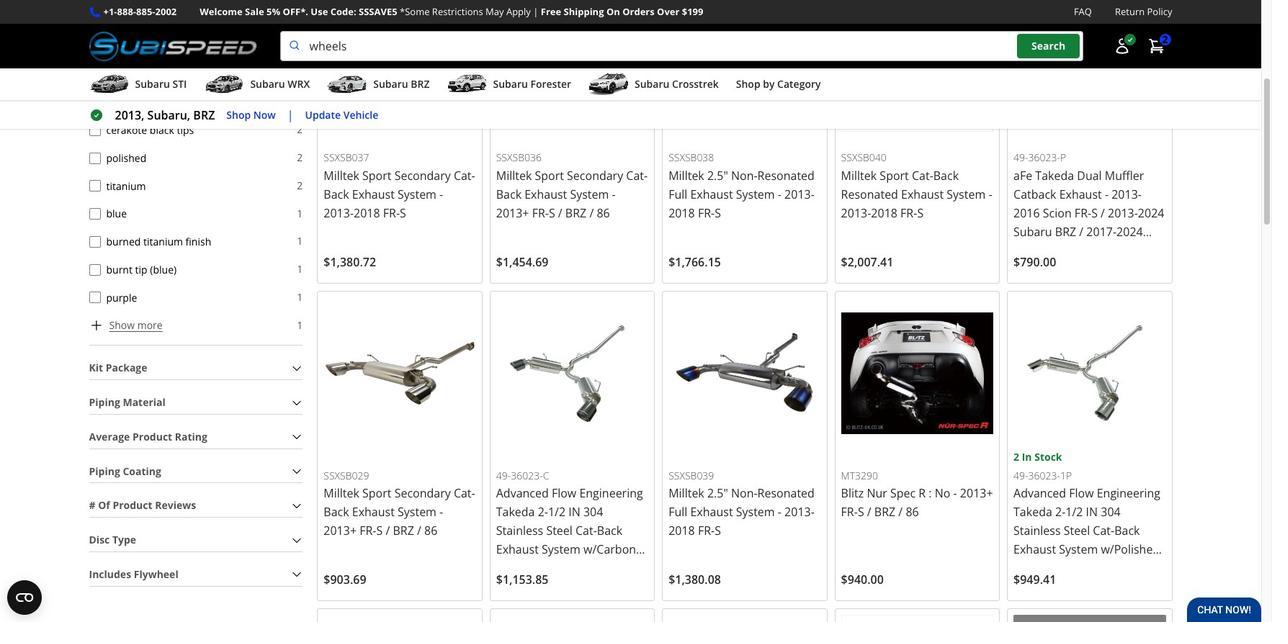 Task type: describe. For each thing, give the bounding box(es) containing it.
ssxsb037
[[324, 151, 369, 164]]

ssxsb036 milltek sport secondary cat- back exhaust system - 2013+ fr-s / brz / 86
[[496, 151, 648, 221]]

orders
[[623, 5, 655, 18]]

w/carbon
[[584, 542, 636, 558]]

blue button
[[89, 208, 100, 220]]

s inside blitz nur spec r : no - 2013+ fr-s / brz / 86
[[858, 505, 864, 520]]

ssxsb038 milltek 2.5" non-resonated full exhaust system - 2013- 2018 fr-s
[[669, 151, 815, 221]]

- inside "49-36023-p afe takeda dual muffler catback exhaust - 2013- 2016 scion fr-s / 2013-2024 subaru brz / 2017-2024 toyota 86"
[[1105, 187, 1109, 202]]

flow inside 2 in stock 49-36023-1p advanced flow engineering takeda 2-1/2 in 304 stainless steel cat-back exhaust system w/polished tip toyota 86/ft86/gt86 12-20 / scion fr-s 13-16 / subaru brz 13-20 h4-2.0l
[[1069, 486, 1094, 502]]

milltek for milltek sport secondary cat- back exhaust system - 2013-2018 fr-s
[[324, 168, 359, 184]]

brz inside "49-36023-p afe takeda dual muffler catback exhaust - 2013- 2016 scion fr-s / 2013-2024 subaru brz / 2017-2024 toyota 86"
[[1055, 224, 1076, 240]]

takeda inside advanced flow engineering takeda 2-1/2 in 304 stainless steel cat-back exhaust system w/carbon fiber tip toyota 86/ft86/gt86 12-20 / scion fr-s 13-16 / subaru brz 13- 20 h4-2.0l
[[496, 505, 535, 520]]

2.5" inside milltek 2.5" non-resonated full exhaust system - 2013- 2018 fr-s
[[707, 486, 728, 502]]

16 inside 2 in stock 49-36023-1p advanced flow engineering takeda 2-1/2 in 304 stainless steel cat-back exhaust system w/polished tip toyota 86/ft86/gt86 12-20 / scion fr-s 13-16 / subaru brz 13-20 h4-2.0l
[[1129, 580, 1142, 595]]

*some
[[400, 5, 430, 18]]

sport inside the milltek sport secondary cat- back exhaust system - 2013+ fr-s / brz / 86
[[362, 486, 392, 502]]

ssxsb036
[[496, 151, 542, 164]]

piping for piping coating
[[89, 464, 120, 478]]

2- inside advanced flow engineering takeda 2-1/2 in 304 stainless steel cat-back exhaust system w/carbon fiber tip toyota 86/ft86/gt86 12-20 / scion fr-s 13-16 / subaru brz 13- 20 h4-2.0l
[[538, 505, 548, 520]]

s inside ssxsb040 milltek sport cat-back resonated exhaust system - 2013-2018 fr-s
[[917, 205, 924, 221]]

sssave5
[[359, 5, 397, 18]]

faq link
[[1074, 4, 1092, 20]]

w/polished
[[1101, 542, 1160, 558]]

+1-888-885-2002 link
[[103, 4, 177, 20]]

2018 for resonated
[[871, 205, 898, 221]]

shop by category
[[736, 77, 821, 91]]

search
[[1032, 39, 1066, 53]]

tips right the black
[[177, 123, 194, 137]]

milltek sport secondary cat- back exhaust system - 2013+ fr-s / brz / 86
[[324, 486, 475, 539]]

product inside dropdown button
[[133, 430, 172, 444]]

5 1 from the top
[[297, 318, 303, 332]]

now
[[253, 108, 276, 122]]

brz inside blitz nur spec r : no - 2013+ fr-s / brz / 86
[[874, 505, 896, 520]]

brz inside ssxsb036 milltek sport secondary cat- back exhaust system - 2013+ fr-s / brz / 86
[[565, 205, 587, 221]]

- inside ssxsb040 milltek sport cat-back resonated exhaust system - 2013-2018 fr-s
[[989, 187, 992, 202]]

tip inside 2 in stock 49-36023-1p advanced flow engineering takeda 2-1/2 in 304 stainless steel cat-back exhaust system w/polished tip toyota 86/ft86/gt86 12-20 / scion fr-s 13-16 / subaru brz 13-20 h4-2.0l
[[1014, 561, 1030, 577]]

sale
[[245, 5, 264, 18]]

2013- inside ssxsb040 milltek sport cat-back resonated exhaust system - 2013-2018 fr-s
[[841, 205, 871, 221]]

2.0l inside 2 in stock 49-36023-1p advanced flow engineering takeda 2-1/2 in 304 stainless steel cat-back exhaust system w/polished tip toyota 86/ft86/gt86 12-20 / scion fr-s 13-16 / subaru brz 13-20 h4-2.0l
[[1131, 598, 1153, 614]]

milltek sport secondary cat-back exhaust system (non-resonated-burnt titanium tips) - 2013-2021 scion fr-s / subaru brz / toyota 86 image
[[841, 616, 993, 622]]

secondary for s
[[395, 168, 451, 184]]

2016
[[1014, 205, 1040, 221]]

milltek 2.5" non-resonated full exhaust system - 2013-2018 fr-s image for $1,380.08
[[669, 298, 821, 450]]

p
[[1060, 151, 1066, 164]]

fr- inside blitz nur spec r : no - 2013+ fr-s / brz / 86
[[841, 505, 858, 520]]

fr- inside ssxsb036 milltek sport secondary cat- back exhaust system - 2013+ fr-s / brz / 86
[[532, 205, 549, 221]]

advanced flow engineering takeda 2-1/2 in 304 stainless steel cat-back exhaust system w/carbon fiber tip toyota 86/ft86/gt86 12-20 / scion fr-s 13-16 / subaru brz 13- 20 h4-2.0l
[[496, 486, 645, 622]]

1 vertical spatial |
[[287, 107, 294, 123]]

tips left sti
[[149, 67, 167, 81]]

forester
[[531, 77, 571, 91]]

milltek 2.5" non-resonated full exhaust system - 2013-2018 fr-s image for $1,766.15
[[669, 0, 821, 132]]

sport for milltek sport secondary cat- back exhaust system - 2013+ fr-s / brz / 86
[[535, 168, 564, 184]]

sti
[[173, 77, 187, 91]]

2013, subaru, brz
[[115, 107, 215, 123]]

stainless
[[106, 67, 147, 81]]

burnt titanium tips button
[[89, 97, 100, 108]]

purple
[[106, 291, 137, 304]]

titanium button
[[89, 180, 100, 192]]

2 for cerakote black tips
[[297, 123, 303, 136]]

disc
[[89, 533, 110, 547]]

$1,766.15
[[669, 254, 721, 270]]

ssxsb039
[[669, 469, 714, 482]]

subispeed logo image
[[89, 31, 257, 61]]

piping for piping material
[[89, 396, 120, 409]]

burnt tip (blue)
[[106, 263, 177, 276]]

- inside blitz nur spec r : no - 2013+ fr-s / brz / 86
[[953, 486, 957, 502]]

subaru left forester
[[493, 77, 528, 91]]

tip inside advanced flow engineering takeda 2-1/2 in 304 stainless steel cat-back exhaust system w/carbon fiber tip toyota 86/ft86/gt86 12-20 / scion fr-s 13-16 / subaru brz 13- 20 h4-2.0l
[[526, 561, 543, 577]]

milltek inside the milltek sport secondary cat- back exhaust system - 2013+ fr-s / brz / 86
[[324, 486, 359, 502]]

sport for milltek sport cat-back resonated exhaust system - 2013-2018 fr-s
[[880, 168, 909, 184]]

milltek sport secondary cat-back exhaust system - 2013+ fr-s / brz / 86 image for $903.69
[[324, 298, 476, 450]]

nur
[[867, 486, 887, 502]]

49-36023-c
[[496, 469, 549, 482]]

cat- inside 2 in stock 49-36023-1p advanced flow engineering takeda 2-1/2 in 304 stainless steel cat-back exhaust system w/polished tip toyota 86/ft86/gt86 12-20 / scion fr-s 13-16 / subaru brz 13-20 h4-2.0l
[[1093, 523, 1115, 539]]

brz inside 2 in stock 49-36023-1p advanced flow engineering takeda 2-1/2 in 304 stainless steel cat-back exhaust system w/polished tip toyota 86/ft86/gt86 12-20 / scion fr-s 13-16 / subaru brz 13-20 h4-2.0l
[[1055, 598, 1076, 614]]

$940.00
[[841, 572, 884, 588]]

button image
[[1113, 38, 1131, 55]]

may
[[486, 5, 504, 18]]

takeda inside 2 in stock 49-36023-1p advanced flow engineering takeda 2-1/2 in 304 stainless steel cat-back exhaust system w/polished tip toyota 86/ft86/gt86 12-20 / scion fr-s 13-16 / subaru brz 13-20 h4-2.0l
[[1014, 505, 1052, 520]]

1/2 inside 2 in stock 49-36023-1p advanced flow engineering takeda 2-1/2 in 304 stainless steel cat-back exhaust system w/polished tip toyota 86/ft86/gt86 12-20 / scion fr-s 13-16 / subaru brz 13-20 h4-2.0l
[[1066, 505, 1083, 520]]

1 for purple
[[297, 290, 303, 304]]

cat- inside advanced flow engineering takeda 2-1/2 in 304 stainless steel cat-back exhaust system w/carbon fiber tip toyota 86/ft86/gt86 12-20 / scion fr-s 13-16 / subaru brz 13- 20 h4-2.0l
[[576, 523, 597, 539]]

show more
[[109, 318, 163, 332]]

resonated inside milltek 2.5" non-resonated full exhaust system - 2013- 2018 fr-s
[[758, 486, 815, 502]]

finish
[[186, 235, 211, 249]]

2 button
[[1141, 32, 1172, 61]]

system inside milltek 2.5" non-resonated full exhaust system - 2013- 2018 fr-s
[[736, 505, 775, 520]]

non- inside ssxsb038 milltek 2.5" non-resonated full exhaust system - 2013- 2018 fr-s
[[731, 168, 758, 184]]

304 inside advanced flow engineering takeda 2-1/2 in 304 stainless steel cat-back exhaust system w/carbon fiber tip toyota 86/ft86/gt86 12-20 / scion fr-s 13-16 / subaru brz 13- 20 h4-2.0l
[[583, 505, 603, 520]]

h4- inside advanced flow engineering takeda 2-1/2 in 304 stainless steel cat-back exhaust system w/carbon fiber tip toyota 86/ft86/gt86 12-20 / scion fr-s 13-16 / subaru brz 13- 20 h4-2.0l
[[512, 617, 531, 622]]

scion inside 2 in stock 49-36023-1p advanced flow engineering takeda 2-1/2 in 304 stainless steel cat-back exhaust system w/polished tip toyota 86/ft86/gt86 12-20 / scion fr-s 13-16 / subaru brz 13-20 h4-2.0l
[[1054, 580, 1083, 595]]

r
[[919, 486, 926, 502]]

update vehicle button
[[305, 107, 378, 124]]

blue
[[106, 207, 127, 221]]

blitz nur spec r : no - 2013+ fr-s / brz / 86
[[841, 486, 993, 520]]

subaru crosstrek button
[[589, 71, 719, 100]]

2013- inside ssxsb037 milltek sport secondary cat- back exhaust system - 2013-2018 fr-s
[[324, 205, 354, 221]]

system inside the milltek sport secondary cat- back exhaust system - 2013+ fr-s / brz / 86
[[398, 505, 437, 520]]

no
[[935, 486, 950, 502]]

show more button
[[89, 317, 163, 334]]

subaru crosstrek
[[635, 77, 719, 91]]

purple button
[[89, 292, 100, 303]]

includes flywheel
[[89, 568, 178, 581]]

advanced inside advanced flow engineering takeda 2-1/2 in 304 stainless steel cat-back exhaust system w/carbon fiber tip toyota 86/ft86/gt86 12-20 / scion fr-s 13-16 / subaru brz 13- 20 h4-2.0l
[[496, 486, 549, 502]]

0 vertical spatial 2024
[[1138, 205, 1164, 221]]

subaru brz button
[[327, 71, 430, 100]]

1/2 inside advanced flow engineering takeda 2-1/2 in 304 stainless steel cat-back exhaust system w/carbon fiber tip toyota 86/ft86/gt86 12-20 / scion fr-s 13-16 / subaru brz 13- 20 h4-2.0l
[[548, 505, 566, 520]]

- inside the milltek sport secondary cat- back exhaust system - 2013+ fr-s / brz / 86
[[439, 505, 443, 520]]

disc type
[[89, 533, 136, 547]]

2.5" inside ssxsb038 milltek 2.5" non-resonated full exhaust system - 2013- 2018 fr-s
[[707, 168, 728, 184]]

exhaust inside 2 in stock 49-36023-1p advanced flow engineering takeda 2-1/2 in 304 stainless steel cat-back exhaust system w/polished tip toyota 86/ft86/gt86 12-20 / scion fr-s 13-16 / subaru brz 13-20 h4-2.0l
[[1014, 542, 1056, 558]]

86/ft86/gt86 inside advanced flow engineering takeda 2-1/2 in 304 stainless steel cat-back exhaust system w/carbon fiber tip toyota 86/ft86/gt86 12-20 / scion fr-s 13-16 / subaru brz 13- 20 h4-2.0l
[[496, 579, 571, 595]]

average product rating button
[[89, 426, 303, 449]]

secondary for /
[[567, 168, 623, 184]]

apply
[[506, 5, 531, 18]]

s inside advanced flow engineering takeda 2-1/2 in 304 stainless steel cat-back exhaust system w/carbon fiber tip toyota 86/ft86/gt86 12-20 / scion fr-s 13-16 / subaru brz 13- 20 h4-2.0l
[[513, 598, 519, 614]]

subaru wrx
[[250, 77, 310, 91]]

2013,
[[115, 107, 144, 123]]

4
[[297, 67, 303, 81]]

system inside ssxsb038 milltek 2.5" non-resonated full exhaust system - 2013- 2018 fr-s
[[736, 187, 775, 202]]

exhaust inside milltek 2.5" non-resonated full exhaust system - 2013- 2018 fr-s
[[690, 505, 733, 520]]

stainless inside advanced flow engineering takeda 2-1/2 in 304 stainless steel cat-back exhaust system w/carbon fiber tip toyota 86/ft86/gt86 12-20 / scion fr-s 13-16 / subaru brz 13- 20 h4-2.0l
[[496, 523, 543, 539]]

kit package button
[[89, 358, 303, 380]]

engineering inside 2 in stock 49-36023-1p advanced flow engineering takeda 2-1/2 in 304 stainless steel cat-back exhaust system w/polished tip toyota 86/ft86/gt86 12-20 / scion fr-s 13-16 / subaru brz 13-20 h4-2.0l
[[1097, 486, 1161, 502]]

full inside ssxsb038 milltek 2.5" non-resonated full exhaust system - 2013- 2018 fr-s
[[669, 187, 687, 202]]

titanium up (blue)
[[143, 235, 183, 249]]

off*.
[[283, 5, 308, 18]]

$1,454.69
[[496, 254, 549, 270]]

36023- inside 2 in stock 49-36023-1p advanced flow engineering takeda 2-1/2 in 304 stainless steel cat-back exhaust system w/polished tip toyota 86/ft86/gt86 12-20 / scion fr-s 13-16 / subaru brz 13-20 h4-2.0l
[[1028, 469, 1060, 482]]

0 vertical spatial |
[[533, 5, 538, 18]]

exhaust inside "49-36023-p afe takeda dual muffler catback exhaust - 2013- 2016 scion fr-s / 2013-2024 subaru brz / 2017-2024 toyota 86"
[[1059, 187, 1102, 202]]

material
[[123, 396, 166, 409]]

black
[[150, 123, 174, 137]]

titanium tips
[[106, 39, 166, 53]]

s inside ssxsb037 milltek sport secondary cat- back exhaust system - 2013-2018 fr-s
[[400, 205, 406, 221]]

engineering inside advanced flow engineering takeda 2-1/2 in 304 stainless steel cat-back exhaust system w/carbon fiber tip toyota 86/ft86/gt86 12-20 / scion fr-s 13-16 / subaru brz 13- 20 h4-2.0l
[[579, 486, 643, 502]]

exhaust inside ssxsb038 milltek 2.5" non-resonated full exhaust system - 2013- 2018 fr-s
[[690, 187, 733, 202]]

fr- inside ssxsb040 milltek sport cat-back resonated exhaust system - 2013-2018 fr-s
[[901, 205, 917, 221]]

stainless tips
[[106, 67, 167, 81]]

toyota inside 2 in stock 49-36023-1p advanced flow engineering takeda 2-1/2 in 304 stainless steel cat-back exhaust system w/polished tip toyota 86/ft86/gt86 12-20 / scion fr-s 13-16 / subaru brz 13-20 h4-2.0l
[[1033, 561, 1069, 577]]

shop for shop by category
[[736, 77, 760, 91]]

vehicle
[[343, 108, 378, 122]]

2 for titanium
[[297, 179, 303, 192]]

cat- inside ssxsb036 milltek sport secondary cat- back exhaust system - 2013+ fr-s / brz / 86
[[626, 168, 648, 184]]

1p
[[1060, 469, 1072, 482]]

cat- inside the milltek sport secondary cat- back exhaust system - 2013+ fr-s / brz / 86
[[454, 486, 475, 502]]

takeda inside "49-36023-p afe takeda dual muffler catback exhaust - 2013- 2016 scion fr-s / 2013-2024 subaru brz / 2017-2024 toyota 86"
[[1035, 168, 1074, 184]]

kit
[[89, 361, 103, 375]]

$1,380.72
[[324, 254, 376, 270]]

subaru left crosstrek
[[635, 77, 670, 91]]

return policy
[[1115, 5, 1172, 18]]

full inside milltek 2.5" non-resonated full exhaust system - 2013- 2018 fr-s
[[669, 505, 687, 520]]

2 inside button
[[1162, 33, 1168, 46]]

titanium tips button
[[89, 41, 100, 52]]

system inside ssxsb040 milltek sport cat-back resonated exhaust system - 2013-2018 fr-s
[[947, 187, 986, 202]]

back inside advanced flow engineering takeda 2-1/2 in 304 stainless steel cat-back exhaust system w/carbon fiber tip toyota 86/ft86/gt86 12-20 / scion fr-s 13-16 / subaru brz 13- 20 h4-2.0l
[[597, 523, 623, 539]]

3
[[297, 95, 303, 109]]

resonated inside ssxsb040 milltek sport cat-back resonated exhaust system - 2013-2018 fr-s
[[841, 187, 898, 202]]

code:
[[330, 5, 356, 18]]

$2,007.41
[[841, 254, 894, 270]]

subaru wrx button
[[204, 71, 310, 100]]

2 inside 2 in stock 49-36023-1p advanced flow engineering takeda 2-1/2 in 304 stainless steel cat-back exhaust system w/polished tip toyota 86/ft86/gt86 12-20 / scion fr-s 13-16 / subaru brz 13-20 h4-2.0l
[[1014, 451, 1019, 464]]

$903.69
[[324, 572, 366, 588]]

back inside ssxsb040 milltek sport cat-back resonated exhaust system - 2013-2018 fr-s
[[933, 168, 959, 184]]

2017-
[[1087, 224, 1117, 240]]

885-
[[136, 5, 155, 18]]

fiber
[[496, 561, 523, 577]]

fr- inside "49-36023-p afe takeda dual muffler catback exhaust - 2013- 2016 scion fr-s / 2013-2024 subaru brz / 2017-2024 toyota 86"
[[1075, 205, 1092, 221]]

2 for polished
[[297, 151, 303, 164]]

5%
[[267, 5, 280, 18]]

subaru forester
[[493, 77, 571, 91]]

milltek for milltek 2.5" non-resonated full exhaust system - 2013- 2018 fr-s
[[669, 168, 704, 184]]

advanced flow engineering takeda 2-1/2 in 304 stainless steel cat-back exhaust system w/carbon fiber tip toyota 86/ft86/gt86 12-20 / scion fr-s 13-16 / subaru brz 13-20 h4-2.0l image
[[496, 298, 648, 450]]

s inside ssxsb038 milltek 2.5" non-resonated full exhaust system - 2013- 2018 fr-s
[[715, 205, 721, 221]]

# of product reviews
[[89, 499, 196, 512]]

2- inside 2 in stock 49-36023-1p advanced flow engineering takeda 2-1/2 in 304 stainless steel cat-back exhaust system w/polished tip toyota 86/ft86/gt86 12-20 / scion fr-s 13-16 / subaru brz 13-20 h4-2.0l
[[1055, 505, 1066, 520]]

(blue)
[[150, 263, 177, 276]]

brz inside dropdown button
[[411, 77, 430, 91]]

1 for burned titanium finish
[[297, 234, 303, 248]]

category
[[777, 77, 821, 91]]

subaru inside advanced flow engineering takeda 2-1/2 in 304 stainless steel cat-back exhaust system w/carbon fiber tip toyota 86/ft86/gt86 12-20 / scion fr-s 13-16 / subaru brz 13- 20 h4-2.0l
[[563, 598, 601, 614]]

a subaru sti thumbnail image image
[[89, 74, 129, 95]]

2013+ inside blitz nur spec r : no - 2013+ fr-s / brz / 86
[[960, 486, 993, 502]]

polished
[[106, 151, 146, 165]]



Task type: vqa. For each thing, say whether or not it's contained in the screenshot.


Task type: locate. For each thing, give the bounding box(es) containing it.
s inside the milltek sport secondary cat- back exhaust system - 2013+ fr-s / brz / 86
[[376, 523, 383, 539]]

scion inside advanced flow engineering takeda 2-1/2 in 304 stainless steel cat-back exhaust system w/carbon fiber tip toyota 86/ft86/gt86 12-20 / scion fr-s 13-16 / subaru brz 13- 20 h4-2.0l
[[614, 579, 643, 595]]

update vehicle
[[305, 108, 378, 122]]

1 vertical spatial non-
[[731, 486, 758, 502]]

on
[[606, 5, 620, 18]]

stainless
[[496, 523, 543, 539], [1014, 523, 1061, 539]]

1 vertical spatial 2013+
[[960, 486, 993, 502]]

1 in from the left
[[569, 505, 580, 520]]

$1,153.85
[[496, 572, 549, 588]]

muffler
[[1105, 168, 1144, 184]]

2018 inside milltek 2.5" non-resonated full exhaust system - 2013- 2018 fr-s
[[669, 523, 695, 539]]

1/2 down c
[[548, 505, 566, 520]]

*some restrictions may apply | free shipping on orders over $199
[[400, 5, 703, 18]]

sport for milltek sport secondary cat- back exhaust system - 2013-2018 fr-s
[[362, 168, 392, 184]]

-
[[439, 187, 443, 202], [612, 187, 616, 202], [778, 187, 782, 202], [989, 187, 992, 202], [1105, 187, 1109, 202], [953, 486, 957, 502], [439, 505, 443, 520], [778, 505, 782, 520]]

secondary inside ssxsb036 milltek sport secondary cat- back exhaust system - 2013+ fr-s / brz / 86
[[567, 168, 623, 184]]

1 milltek 2.5" non-resonated full exhaust system - 2013-2018 fr-s image from the top
[[669, 0, 821, 132]]

2002
[[155, 5, 177, 18]]

h4- down the 'w/polished'
[[1112, 598, 1131, 614]]

1 horizontal spatial milltek sport secondary cat-back exhaust system - 2013+ fr-s / brz / 86 image
[[496, 0, 648, 132]]

2 full from the top
[[669, 505, 687, 520]]

shop now link
[[226, 107, 276, 124]]

1 tip from the left
[[526, 561, 543, 577]]

1 1 from the top
[[297, 206, 303, 220]]

exhaust inside ssxsb036 milltek sport secondary cat- back exhaust system - 2013+ fr-s / brz / 86
[[525, 187, 567, 202]]

sport down ssxsb040
[[880, 168, 909, 184]]

1 steel from the left
[[546, 523, 573, 539]]

cerakote black tips button
[[89, 124, 100, 136]]

tips down sti
[[177, 95, 194, 109]]

3 1 from the top
[[297, 262, 303, 276]]

subaru up now
[[250, 77, 285, 91]]

1 full from the top
[[669, 187, 687, 202]]

2 tip from the left
[[1014, 561, 1030, 577]]

free
[[541, 5, 561, 18]]

search button
[[1017, 34, 1080, 58]]

0 vertical spatial full
[[669, 187, 687, 202]]

reviews
[[155, 499, 196, 512]]

2- down 1p on the bottom right
[[1055, 505, 1066, 520]]

0 horizontal spatial shop
[[226, 108, 251, 122]]

piping up the average
[[89, 396, 120, 409]]

back inside 2 in stock 49-36023-1p advanced flow engineering takeda 2-1/2 in 304 stainless steel cat-back exhaust system w/polished tip toyota 86/ft86/gt86 12-20 / scion fr-s 13-16 / subaru brz 13-20 h4-2.0l
[[1115, 523, 1140, 539]]

advanced flow engineering takeda 2-1/2 in 304 stainless steel cat-back exhaust system w/polished tip toyota 86/ft86/gt86 12-20 / scion fr-s 13-16 / subaru brz 13-20 h4-2.0l image
[[1014, 298, 1166, 450]]

full down ssxsb038 on the top of the page
[[669, 187, 687, 202]]

0 horizontal spatial 2.0l
[[531, 617, 553, 622]]

0 horizontal spatial tip
[[526, 561, 543, 577]]

sport
[[362, 168, 392, 184], [535, 168, 564, 184], [880, 168, 909, 184], [362, 486, 392, 502]]

policy
[[1147, 5, 1172, 18]]

toyota inside advanced flow engineering takeda 2-1/2 in 304 stainless steel cat-back exhaust system w/carbon fiber tip toyota 86/ft86/gt86 12-20 / scion fr-s 13-16 / subaru brz 13- 20 h4-2.0l
[[546, 561, 582, 577]]

2 vertical spatial 2013+
[[324, 523, 357, 539]]

- inside ssxsb038 milltek 2.5" non-resonated full exhaust system - 2013- 2018 fr-s
[[778, 187, 782, 202]]

search input field
[[280, 31, 1083, 61]]

1 horizontal spatial shop
[[736, 77, 760, 91]]

2 steel from the left
[[1064, 523, 1090, 539]]

1 flow from the left
[[552, 486, 576, 502]]

piping up of
[[89, 464, 120, 478]]

36023- inside "49-36023-p afe takeda dual muffler catback exhaust - 2013- 2016 scion fr-s / 2013-2024 subaru brz / 2017-2024 toyota 86"
[[1028, 151, 1060, 164]]

86 inside ssxsb036 milltek sport secondary cat- back exhaust system - 2013+ fr-s / brz / 86
[[597, 205, 610, 221]]

shop inside dropdown button
[[736, 77, 760, 91]]

49- for 49-36023-c
[[496, 469, 511, 482]]

steel down c
[[546, 523, 573, 539]]

takeda down the 49-36023-c on the bottom of page
[[496, 505, 535, 520]]

2 2- from the left
[[1055, 505, 1066, 520]]

16
[[1129, 580, 1142, 595], [539, 598, 552, 614]]

exhaust inside the milltek sport secondary cat- back exhaust system - 2013+ fr-s / brz / 86
[[352, 505, 395, 520]]

1 horizontal spatial in
[[1086, 505, 1098, 520]]

1 stainless from the left
[[496, 523, 543, 539]]

2018 up $2,007.41
[[871, 205, 898, 221]]

2.0l
[[1131, 598, 1153, 614], [531, 617, 553, 622]]

0 horizontal spatial 16
[[539, 598, 552, 614]]

0 vertical spatial h4-
[[1112, 598, 1131, 614]]

0 vertical spatial milltek 2.5" non-resonated full exhaust system - 2013-2018 fr-s image
[[669, 0, 821, 132]]

milltek for milltek sport secondary cat- back exhaust system - 2013+ fr-s / brz / 86
[[496, 168, 532, 184]]

36023-
[[1028, 151, 1060, 164], [511, 469, 543, 482], [1028, 469, 1060, 482]]

subaru inside "49-36023-p afe takeda dual muffler catback exhaust - 2013- 2016 scion fr-s / 2013-2024 subaru brz / 2017-2024 toyota 86"
[[1014, 224, 1052, 240]]

package
[[106, 361, 147, 375]]

piping coating button
[[89, 461, 303, 483]]

sport down 'ssxsb029'
[[362, 486, 392, 502]]

shop left by
[[736, 77, 760, 91]]

2.5" down ssxsb038 on the top of the page
[[707, 168, 728, 184]]

2 engineering from the left
[[1097, 486, 1161, 502]]

86/ft86/gt86
[[1072, 561, 1147, 577], [496, 579, 571, 595]]

steel inside 2 in stock 49-36023-1p advanced flow engineering takeda 2-1/2 in 304 stainless steel cat-back exhaust system w/polished tip toyota 86/ft86/gt86 12-20 / scion fr-s 13-16 / subaru brz 13-20 h4-2.0l
[[1064, 523, 1090, 539]]

86/ft86/gt86 inside 2 in stock 49-36023-1p advanced flow engineering takeda 2-1/2 in 304 stainless steel cat-back exhaust system w/polished tip toyota 86/ft86/gt86 12-20 / scion fr-s 13-16 / subaru brz 13-20 h4-2.0l
[[1072, 561, 1147, 577]]

afe takeda dual muffler catback exhaust - 2013-2016 scion fr-s / 2013-2024 subaru brz / 2017-2024 toyota 86 image
[[1014, 0, 1166, 132]]

product right of
[[113, 499, 152, 512]]

product inside dropdown button
[[113, 499, 152, 512]]

2013+ up $903.69
[[324, 523, 357, 539]]

tips up stainless tips
[[148, 39, 166, 53]]

restrictions
[[432, 5, 483, 18]]

back inside ssxsb037 milltek sport secondary cat- back exhaust system - 2013-2018 fr-s
[[324, 187, 349, 202]]

86/ft86/gt86 down the 'w/polished'
[[1072, 561, 1147, 577]]

1 vertical spatial 2.5"
[[707, 486, 728, 502]]

4 1 from the top
[[297, 290, 303, 304]]

2 12- from the left
[[1014, 580, 1031, 595]]

20
[[591, 579, 604, 595], [1031, 580, 1044, 595], [1096, 598, 1109, 614], [496, 617, 509, 622]]

milltek inside ssxsb040 milltek sport cat-back resonated exhaust system - 2013-2018 fr-s
[[841, 168, 877, 184]]

milltek down ssxsb040
[[841, 168, 877, 184]]

0 vertical spatial milltek sport secondary cat-back exhaust system - 2013+ fr-s / brz / 86 image
[[496, 0, 648, 132]]

1 horizontal spatial tip
[[1014, 561, 1030, 577]]

0 horizontal spatial 86/ft86/gt86
[[496, 579, 571, 595]]

2018
[[354, 205, 380, 221], [669, 205, 695, 221], [871, 205, 898, 221], [669, 523, 695, 539]]

1 horizontal spatial flow
[[1069, 486, 1094, 502]]

non- inside milltek 2.5" non-resonated full exhaust system - 2013- 2018 fr-s
[[731, 486, 758, 502]]

1 304 from the left
[[583, 505, 603, 520]]

s inside "49-36023-p afe takeda dual muffler catback exhaust - 2013- 2016 scion fr-s / 2013-2024 subaru brz / 2017-2024 toyota 86"
[[1092, 205, 1098, 221]]

burnt for burnt titanium tips
[[106, 95, 133, 109]]

burnt for burnt tip (blue)
[[106, 263, 133, 276]]

resonated
[[758, 168, 815, 184], [841, 187, 898, 202], [758, 486, 815, 502]]

1 horizontal spatial 304
[[1101, 505, 1121, 520]]

0 vertical spatial 86/ft86/gt86
[[1072, 561, 1147, 577]]

titanium up stainless in the top left of the page
[[106, 39, 146, 53]]

subaru sti button
[[89, 71, 187, 100]]

2013+ inside ssxsb036 milltek sport secondary cat- back exhaust system - 2013+ fr-s / brz / 86
[[496, 205, 529, 221]]

fr- inside the milltek sport secondary cat- back exhaust system - 2013+ fr-s / brz / 86
[[360, 523, 376, 539]]

2013- inside milltek 2.5" non-resonated full exhaust system - 2013- 2018 fr-s
[[785, 505, 815, 520]]

1 vertical spatial 86/ft86/gt86
[[496, 579, 571, 595]]

1 horizontal spatial advanced
[[1014, 486, 1066, 502]]

return policy link
[[1115, 4, 1172, 20]]

shop by category button
[[736, 71, 821, 100]]

1 horizontal spatial steel
[[1064, 523, 1090, 539]]

1 12- from the left
[[574, 579, 591, 595]]

1 horizontal spatial h4-
[[1112, 598, 1131, 614]]

$1,380.08
[[669, 572, 721, 588]]

16 down $1,153.85 in the bottom left of the page
[[539, 598, 552, 614]]

2 horizontal spatial 2013+
[[960, 486, 993, 502]]

steel inside advanced flow engineering takeda 2-1/2 in 304 stainless steel cat-back exhaust system w/carbon fiber tip toyota 86/ft86/gt86 12-20 / scion fr-s 13-16 / subaru brz 13- 20 h4-2.0l
[[546, 523, 573, 539]]

1 vertical spatial 2024
[[1117, 224, 1143, 240]]

burnt left tip
[[106, 263, 133, 276]]

1 vertical spatial full
[[669, 505, 687, 520]]

average product rating
[[89, 430, 207, 444]]

1 piping from the top
[[89, 396, 120, 409]]

subaru
[[135, 77, 170, 91], [250, 77, 285, 91], [373, 77, 408, 91], [493, 77, 528, 91], [635, 77, 670, 91], [1014, 224, 1052, 240], [563, 598, 601, 614], [1014, 598, 1052, 614]]

1 horizontal spatial 16
[[1129, 580, 1142, 595]]

afe
[[1014, 168, 1032, 184]]

product down 'material'
[[133, 430, 172, 444]]

2.5" down ssxsb039
[[707, 486, 728, 502]]

304 up the 'w/polished'
[[1101, 505, 1121, 520]]

0 horizontal spatial steel
[[546, 523, 573, 539]]

cerakote black tips
[[106, 123, 194, 137]]

back
[[933, 168, 959, 184], [324, 187, 349, 202], [496, 187, 522, 202], [324, 505, 349, 520], [597, 523, 623, 539], [1115, 523, 1140, 539]]

1 vertical spatial 16
[[539, 598, 552, 614]]

subaru brz
[[373, 77, 430, 91]]

86 inside the milltek sport secondary cat- back exhaust system - 2013+ fr-s / brz / 86
[[424, 523, 437, 539]]

8
[[297, 39, 303, 53]]

milltek 2.5" non-resonated full exhaust system - 2013- 2018 fr-s
[[669, 486, 815, 539]]

milltek sport secondary cat-back exhaust system - 2013+ fr-s / brz / 86 image
[[496, 0, 648, 132], [324, 298, 476, 450]]

2013- inside ssxsb038 milltek 2.5" non-resonated full exhaust system - 2013- 2018 fr-s
[[785, 187, 815, 202]]

ssxsb040 milltek sport cat-back resonated exhaust system - 2013-2018 fr-s
[[841, 151, 992, 221]]

1
[[297, 206, 303, 220], [297, 234, 303, 248], [297, 262, 303, 276], [297, 290, 303, 304], [297, 318, 303, 332]]

milltek for milltek sport cat-back resonated exhaust system - 2013-2018 fr-s
[[841, 168, 877, 184]]

0 horizontal spatial 2013+
[[324, 523, 357, 539]]

1 vertical spatial piping
[[89, 464, 120, 478]]

milltek sport secondary cat-back exhaust system - 2013-2018 fr-s image
[[324, 0, 476, 132]]

$790.00
[[1014, 254, 1056, 270]]

burnt titanium tips
[[106, 95, 194, 109]]

0 horizontal spatial advanced
[[496, 486, 549, 502]]

blitz nur spec r : no - 2013+ fr-s / brz / 86 image
[[841, 298, 993, 450]]

s inside 2 in stock 49-36023-1p advanced flow engineering takeda 2-1/2 in 304 stainless steel cat-back exhaust system w/polished tip toyota 86/ft86/gt86 12-20 / scion fr-s 13-16 / subaru brz 13-20 h4-2.0l
[[1102, 580, 1109, 595]]

in inside advanced flow engineering takeda 2-1/2 in 304 stainless steel cat-back exhaust system w/carbon fiber tip toyota 86/ft86/gt86 12-20 / scion fr-s 13-16 / subaru brz 13- 20 h4-2.0l
[[569, 505, 580, 520]]

0 horizontal spatial stainless
[[496, 523, 543, 539]]

2 burnt from the top
[[106, 263, 133, 276]]

0 horizontal spatial |
[[287, 107, 294, 123]]

takeda down p at the right of page
[[1035, 168, 1074, 184]]

subaru inside 2 in stock 49-36023-1p advanced flow engineering takeda 2-1/2 in 304 stainless steel cat-back exhaust system w/polished tip toyota 86/ft86/gt86 12-20 / scion fr-s 13-16 / subaru brz 13-20 h4-2.0l
[[1014, 598, 1052, 614]]

a subaru wrx thumbnail image image
[[204, 74, 244, 95]]

scion inside "49-36023-p afe takeda dual muffler catback exhaust - 2013- 2016 scion fr-s / 2013-2024 subaru brz / 2017-2024 toyota 86"
[[1043, 205, 1072, 221]]

cat- inside ssxsb037 milltek sport secondary cat- back exhaust system - 2013-2018 fr-s
[[454, 168, 475, 184]]

tip
[[135, 263, 147, 276]]

sport inside ssxsb036 milltek sport secondary cat- back exhaust system - 2013+ fr-s / brz / 86
[[535, 168, 564, 184]]

- inside ssxsb037 milltek sport secondary cat- back exhaust system - 2013-2018 fr-s
[[439, 187, 443, 202]]

1 horizontal spatial |
[[533, 5, 538, 18]]

1 for blue
[[297, 206, 303, 220]]

36023- for 49-36023-p afe takeda dual muffler catback exhaust - 2013- 2016 scion fr-s / 2013-2024 subaru brz / 2017-2024 toyota 86
[[1028, 151, 1060, 164]]

0 horizontal spatial flow
[[552, 486, 576, 502]]

s inside ssxsb036 milltek sport secondary cat- back exhaust system - 2013+ fr-s / brz / 86
[[549, 205, 555, 221]]

cat- inside ssxsb040 milltek sport cat-back resonated exhaust system - 2013-2018 fr-s
[[912, 168, 933, 184]]

2 2.5" from the top
[[707, 486, 728, 502]]

a subaru forester thumbnail image image
[[447, 74, 487, 95]]

2 1 from the top
[[297, 234, 303, 248]]

by
[[763, 77, 775, 91]]

0 horizontal spatial h4-
[[512, 617, 531, 622]]

non-
[[731, 168, 758, 184], [731, 486, 758, 502]]

sport inside ssxsb040 milltek sport cat-back resonated exhaust system - 2013-2018 fr-s
[[880, 168, 909, 184]]

1 1/2 from the left
[[548, 505, 566, 520]]

2018 inside ssxsb040 milltek sport cat-back resonated exhaust system - 2013-2018 fr-s
[[871, 205, 898, 221]]

0 vertical spatial 16
[[1129, 580, 1142, 595]]

2 flow from the left
[[1069, 486, 1094, 502]]

1 vertical spatial milltek sport secondary cat-back exhaust system - 2013+ fr-s / brz / 86 image
[[324, 298, 476, 450]]

product
[[133, 430, 172, 444], [113, 499, 152, 512]]

subaru down w/carbon
[[563, 598, 601, 614]]

304 up w/carbon
[[583, 505, 603, 520]]

86 inside blitz nur spec r : no - 2013+ fr-s / brz / 86
[[906, 505, 919, 520]]

2 in stock 49-36023-1p advanced flow engineering takeda 2-1/2 in 304 stainless steel cat-back exhaust system w/polished tip toyota 86/ft86/gt86 12-20 / scion fr-s 13-16 / subaru brz 13-20 h4-2.0l
[[1014, 451, 1161, 614]]

s inside milltek 2.5" non-resonated full exhaust system - 2013- 2018 fr-s
[[715, 523, 721, 539]]

shipping
[[564, 5, 604, 18]]

0 vertical spatial resonated
[[758, 168, 815, 184]]

shop left now
[[226, 108, 251, 122]]

49- up afe
[[1014, 151, 1028, 164]]

a subaru crosstrek thumbnail image image
[[589, 74, 629, 95]]

mt3290
[[841, 469, 878, 482]]

| left 3
[[287, 107, 294, 123]]

12- inside 2 in stock 49-36023-1p advanced flow engineering takeda 2-1/2 in 304 stainless steel cat-back exhaust system w/polished tip toyota 86/ft86/gt86 12-20 / scion fr-s 13-16 / subaru brz 13-20 h4-2.0l
[[1014, 580, 1031, 595]]

s
[[400, 205, 406, 221], [549, 205, 555, 221], [715, 205, 721, 221], [917, 205, 924, 221], [1092, 205, 1098, 221], [858, 505, 864, 520], [376, 523, 383, 539], [715, 523, 721, 539], [1102, 580, 1109, 595], [513, 598, 519, 614]]

2 piping from the top
[[89, 464, 120, 478]]

$199
[[682, 5, 703, 18]]

stainless up $949.41
[[1014, 523, 1061, 539]]

1 horizontal spatial 1/2
[[1066, 505, 1083, 520]]

49- inside "49-36023-p afe takeda dual muffler catback exhaust - 2013- 2016 scion fr-s / 2013-2024 subaru brz / 2017-2024 toyota 86"
[[1014, 151, 1028, 164]]

ssxsb037 milltek sport secondary cat- back exhaust system - 2013-2018 fr-s
[[324, 151, 475, 221]]

1 horizontal spatial stainless
[[1014, 523, 1061, 539]]

advanced down 1p on the bottom right
[[1014, 486, 1066, 502]]

12- inside advanced flow engineering takeda 2-1/2 in 304 stainless steel cat-back exhaust system w/carbon fiber tip toyota 86/ft86/gt86 12-20 / scion fr-s 13-16 / subaru brz 13- 20 h4-2.0l
[[574, 579, 591, 595]]

system inside ssxsb037 milltek sport secondary cat- back exhaust system - 2013-2018 fr-s
[[398, 187, 437, 202]]

milltek down ssxsb038 on the top of the page
[[669, 168, 704, 184]]

milltek 2.5" non-resonated full exhaust system - 2013-2018 fr-s image
[[669, 0, 821, 132], [669, 298, 821, 450]]

2018 up $1,380.08
[[669, 523, 695, 539]]

subaru up vehicle
[[373, 77, 408, 91]]

16 down the 'w/polished'
[[1129, 580, 1142, 595]]

12-
[[574, 579, 591, 595], [1014, 580, 1031, 595]]

milltek down 'ssxsb029'
[[324, 486, 359, 502]]

exhaust inside ssxsb040 milltek sport cat-back resonated exhaust system - 2013-2018 fr-s
[[901, 187, 944, 202]]

brz inside advanced flow engineering takeda 2-1/2 in 304 stainless steel cat-back exhaust system w/carbon fiber tip toyota 86/ft86/gt86 12-20 / scion fr-s 13-16 / subaru brz 13- 20 h4-2.0l
[[604, 598, 625, 614]]

flow
[[552, 486, 576, 502], [1069, 486, 1094, 502]]

takeda
[[1035, 168, 1074, 184], [496, 505, 535, 520], [1014, 505, 1052, 520]]

show
[[109, 318, 135, 332]]

0 horizontal spatial milltek sport secondary cat-back exhaust system - 2013+ fr-s / brz / 86 image
[[324, 298, 476, 450]]

milltek inside ssxsb038 milltek 2.5" non-resonated full exhaust system - 2013- 2018 fr-s
[[669, 168, 704, 184]]

2018 for full
[[669, 205, 695, 221]]

49- left c
[[496, 469, 511, 482]]

0 horizontal spatial engineering
[[579, 486, 643, 502]]

0 vertical spatial 2.0l
[[1131, 598, 1153, 614]]

0 vertical spatial non-
[[731, 168, 758, 184]]

ssxsb038
[[669, 151, 714, 164]]

flywheel
[[134, 568, 178, 581]]

system inside 2 in stock 49-36023-1p advanced flow engineering takeda 2-1/2 in 304 stainless steel cat-back exhaust system w/polished tip toyota 86/ft86/gt86 12-20 / scion fr-s 13-16 / subaru brz 13-20 h4-2.0l
[[1059, 542, 1098, 558]]

milltek down ssxsb039
[[669, 486, 704, 502]]

1 vertical spatial shop
[[226, 108, 251, 122]]

0 vertical spatial 2013+
[[496, 205, 529, 221]]

| left free
[[533, 5, 538, 18]]

49- for 49-36023-p afe takeda dual muffler catback exhaust - 2013- 2016 scion fr-s / 2013-2024 subaru brz / 2017-2024 toyota 86
[[1014, 151, 1028, 164]]

ssxsb029
[[324, 469, 369, 482]]

1 horizontal spatial 2013+
[[496, 205, 529, 221]]

open widget image
[[7, 581, 42, 615]]

burned titanium finish button
[[89, 236, 100, 248]]

0 vertical spatial shop
[[736, 77, 760, 91]]

0 vertical spatial burnt
[[106, 95, 133, 109]]

2 304 from the left
[[1101, 505, 1121, 520]]

36023- for 49-36023-c
[[511, 469, 543, 482]]

1 vertical spatial product
[[113, 499, 152, 512]]

1 vertical spatial resonated
[[841, 187, 898, 202]]

milltek down ssxsb037
[[324, 168, 359, 184]]

1 horizontal spatial 2.0l
[[1131, 598, 1153, 614]]

stainless up fiber
[[496, 523, 543, 539]]

fr- inside ssxsb037 milltek sport secondary cat- back exhaust system - 2013-2018 fr-s
[[383, 205, 400, 221]]

burnt tip (blue) button
[[89, 264, 100, 276]]

1 vertical spatial h4-
[[512, 617, 531, 622]]

0 horizontal spatial 12-
[[574, 579, 591, 595]]

includes flywheel button
[[89, 564, 303, 586]]

welcome
[[200, 5, 243, 18]]

engineering up the 'w/polished'
[[1097, 486, 1161, 502]]

burnt down a subaru sti thumbnail image
[[106, 95, 133, 109]]

fr- inside milltek 2.5" non-resonated full exhaust system - 2013- 2018 fr-s
[[698, 523, 715, 539]]

0 vertical spatial 2.5"
[[707, 168, 728, 184]]

back inside ssxsb036 milltek sport secondary cat- back exhaust system - 2013+ fr-s / brz / 86
[[496, 187, 522, 202]]

engineering up w/carbon
[[579, 486, 643, 502]]

exhaust inside advanced flow engineering takeda 2-1/2 in 304 stainless steel cat-back exhaust system w/carbon fiber tip toyota 86/ft86/gt86 12-20 / scion fr-s 13-16 / subaru brz 13- 20 h4-2.0l
[[496, 542, 539, 558]]

1 vertical spatial burnt
[[106, 263, 133, 276]]

h4- down $1,153.85 in the bottom left of the page
[[512, 617, 531, 622]]

304 inside 2 in stock 49-36023-1p advanced flow engineering takeda 2-1/2 in 304 stainless steel cat-back exhaust system w/polished tip toyota 86/ft86/gt86 12-20 / scion fr-s 13-16 / subaru brz 13-20 h4-2.0l
[[1101, 505, 1121, 520]]

1 for burnt tip (blue)
[[297, 262, 303, 276]]

burned
[[106, 235, 141, 249]]

0 horizontal spatial 1/2
[[548, 505, 566, 520]]

2 advanced from the left
[[1014, 486, 1066, 502]]

subaru down 2016
[[1014, 224, 1052, 240]]

milltek
[[324, 168, 359, 184], [496, 168, 532, 184], [669, 168, 704, 184], [841, 168, 877, 184], [324, 486, 359, 502], [669, 486, 704, 502]]

toyota inside "49-36023-p afe takeda dual muffler catback exhaust - 2013- 2016 scion fr-s / 2013-2024 subaru brz / 2017-2024 toyota 86"
[[1014, 243, 1050, 259]]

1 engineering from the left
[[579, 486, 643, 502]]

exhaust inside ssxsb037 milltek sport secondary cat- back exhaust system - 2013-2018 fr-s
[[352, 187, 395, 202]]

steel down 1p on the bottom right
[[1064, 523, 1090, 539]]

0 vertical spatial product
[[133, 430, 172, 444]]

2018 inside ssxsb037 milltek sport secondary cat- back exhaust system - 2013-2018 fr-s
[[354, 205, 380, 221]]

secondary inside the milltek sport secondary cat- back exhaust system - 2013+ fr-s / brz / 86
[[395, 486, 451, 502]]

rating
[[175, 430, 207, 444]]

2018 up $1,380.72
[[354, 205, 380, 221]]

polished button
[[89, 152, 100, 164]]

1 vertical spatial 2.0l
[[531, 617, 553, 622]]

2.0l down $1,153.85 in the bottom left of the page
[[531, 617, 553, 622]]

2018 for back
[[354, 205, 380, 221]]

tip
[[526, 561, 543, 577], [1014, 561, 1030, 577]]

subaru up burnt titanium tips
[[135, 77, 170, 91]]

49-
[[1014, 151, 1028, 164], [496, 469, 511, 482], [1014, 469, 1028, 482]]

2013+
[[496, 205, 529, 221], [960, 486, 993, 502], [324, 523, 357, 539]]

1 2.5" from the top
[[707, 168, 728, 184]]

piping
[[89, 396, 120, 409], [89, 464, 120, 478]]

2 non- from the top
[[731, 486, 758, 502]]

subaru forester button
[[447, 71, 571, 100]]

spec
[[890, 486, 916, 502]]

86/ft86/gt86 down fiber
[[496, 579, 571, 595]]

2013+ up $1,454.69
[[496, 205, 529, 221]]

2.0l down the 'w/polished'
[[1131, 598, 1153, 614]]

$949.41
[[1014, 572, 1056, 588]]

dual
[[1077, 168, 1102, 184]]

2 1/2 from the left
[[1066, 505, 1083, 520]]

+1-888-885-2002
[[103, 5, 177, 18]]

full down ssxsb039
[[669, 505, 687, 520]]

0 vertical spatial piping
[[89, 396, 120, 409]]

stainless inside 2 in stock 49-36023-1p advanced flow engineering takeda 2-1/2 in 304 stainless steel cat-back exhaust system w/polished tip toyota 86/ft86/gt86 12-20 / scion fr-s 13-16 / subaru brz 13-20 h4-2.0l
[[1014, 523, 1061, 539]]

2013+ inside the milltek sport secondary cat- back exhaust system - 2013+ fr-s / brz / 86
[[324, 523, 357, 539]]

a subaru brz thumbnail image image
[[327, 74, 368, 95]]

1 horizontal spatial engineering
[[1097, 486, 1161, 502]]

subaru down $949.41
[[1014, 598, 1052, 614]]

1 non- from the top
[[731, 168, 758, 184]]

1 horizontal spatial 12-
[[1014, 580, 1031, 595]]

49- inside 2 in stock 49-36023-1p advanced flow engineering takeda 2-1/2 in 304 stainless steel cat-back exhaust system w/polished tip toyota 86/ft86/gt86 12-20 / scion fr-s 13-16 / subaru brz 13-20 h4-2.0l
[[1014, 469, 1028, 482]]

1/2 down 1p on the bottom right
[[1066, 505, 1083, 520]]

kit package
[[89, 361, 147, 375]]

fr- inside 2 in stock 49-36023-1p advanced flow engineering takeda 2-1/2 in 304 stainless steel cat-back exhaust system w/polished tip toyota 86/ft86/gt86 12-20 / scion fr-s 13-16 / subaru brz 13-20 h4-2.0l
[[1086, 580, 1102, 595]]

2018 up the $1,766.15
[[669, 205, 695, 221]]

flow inside advanced flow engineering takeda 2-1/2 in 304 stainless steel cat-back exhaust system w/carbon fiber tip toyota 86/ft86/gt86 12-20 / scion fr-s 13-16 / subaru brz 13- 20 h4-2.0l
[[552, 486, 576, 502]]

fr- inside advanced flow engineering takeda 2-1/2 in 304 stainless steel cat-back exhaust system w/carbon fiber tip toyota 86/ft86/gt86 12-20 / scion fr-s 13-16 / subaru brz 13- 20 h4-2.0l
[[496, 598, 513, 614]]

shop now
[[226, 108, 276, 122]]

1 burnt from the top
[[106, 95, 133, 109]]

0 horizontal spatial 304
[[583, 505, 603, 520]]

0 horizontal spatial in
[[569, 505, 580, 520]]

2013+ right no
[[960, 486, 993, 502]]

milltek down ssxsb036
[[496, 168, 532, 184]]

2 stainless from the left
[[1014, 523, 1061, 539]]

advanced inside 2 in stock 49-36023-1p advanced flow engineering takeda 2-1/2 in 304 stainless steel cat-back exhaust system w/polished tip toyota 86/ft86/gt86 12-20 / scion fr-s 13-16 / subaru brz 13-20 h4-2.0l
[[1014, 486, 1066, 502]]

milltek sport secondary cat-back exhaust system - 2013+ fr-s / brz / 86 image for $1,454.69
[[496, 0, 648, 132]]

sport down ssxsb037
[[362, 168, 392, 184]]

fr- inside ssxsb038 milltek 2.5" non-resonated full exhaust system - 2013- 2018 fr-s
[[698, 205, 715, 221]]

takeda down in
[[1014, 505, 1052, 520]]

2 milltek 2.5" non-resonated full exhaust system - 2013-2018 fr-s image from the top
[[669, 298, 821, 450]]

titanium down polished
[[106, 179, 146, 193]]

49- down in
[[1014, 469, 1028, 482]]

shop for shop now
[[226, 108, 251, 122]]

1 horizontal spatial 2-
[[1055, 505, 1066, 520]]

2 in from the left
[[1086, 505, 1098, 520]]

2- down c
[[538, 505, 548, 520]]

0 horizontal spatial 2-
[[538, 505, 548, 520]]

stainless tips button
[[89, 69, 100, 80]]

milltek sport cat-back resonated exhaust system - 2013-2018 fr-s image
[[841, 0, 993, 132]]

back inside the milltek sport secondary cat- back exhaust system - 2013+ fr-s / brz / 86
[[324, 505, 349, 520]]

sport down ssxsb036
[[535, 168, 564, 184]]

1 2- from the left
[[538, 505, 548, 520]]

1 horizontal spatial 86/ft86/gt86
[[1072, 561, 1147, 577]]

2 vertical spatial resonated
[[758, 486, 815, 502]]

advanced down the 49-36023-c on the bottom of page
[[496, 486, 549, 502]]

888-
[[117, 5, 136, 18]]

1 vertical spatial milltek 2.5" non-resonated full exhaust system - 2013-2018 fr-s image
[[669, 298, 821, 450]]

titanium down subaru sti
[[135, 95, 175, 109]]

86 inside "49-36023-p afe takeda dual muffler catback exhaust - 2013- 2016 scion fr-s / 2013-2024 subaru brz / 2017-2024 toyota 86"
[[1053, 243, 1066, 259]]

1 advanced from the left
[[496, 486, 549, 502]]



